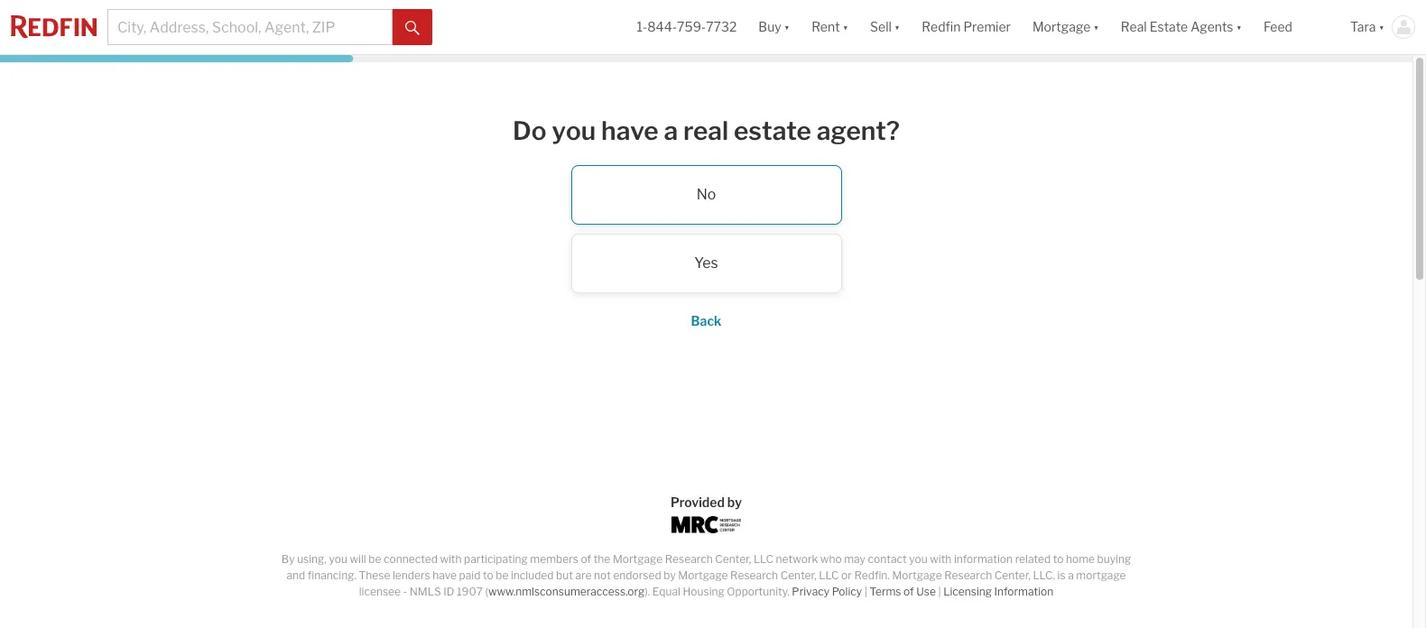 Task type: vqa. For each thing, say whether or not it's contained in the screenshot.
the bottom by
yes



Task type: describe. For each thing, give the bounding box(es) containing it.
contact
[[868, 553, 907, 566]]

mortgage up the use
[[892, 569, 942, 582]]

redfin premier
[[922, 19, 1011, 35]]

▾ for mortgage ▾
[[1094, 19, 1100, 35]]

tara ▾
[[1351, 19, 1385, 35]]

1-844-759-7732 link
[[637, 19, 737, 35]]

2 | from the left
[[939, 585, 941, 599]]

do you have a real estate agent? option group
[[345, 165, 1068, 293]]

redfin premier button
[[911, 0, 1022, 54]]

submit search image
[[405, 21, 420, 35]]

1-
[[637, 19, 648, 35]]

0 horizontal spatial center,
[[715, 553, 752, 566]]

844-
[[648, 19, 677, 35]]

back
[[691, 313, 722, 328]]

real estate agents ▾
[[1121, 19, 1242, 35]]

terms of use link
[[870, 585, 936, 599]]

sell ▾ button
[[870, 0, 901, 54]]

www.nmlsconsumeraccess.org ). equal housing opportunity. privacy policy | terms of use | licensing information
[[488, 585, 1054, 599]]

use
[[917, 585, 936, 599]]

buy ▾ button
[[759, 0, 790, 54]]

using,
[[297, 553, 327, 566]]

1 horizontal spatial llc
[[819, 569, 839, 582]]

rent ▾ button
[[812, 0, 849, 54]]

▾ for rent ▾
[[843, 19, 849, 35]]

who
[[821, 553, 842, 566]]

terms
[[870, 585, 902, 599]]

-
[[403, 585, 407, 599]]

by
[[282, 553, 295, 566]]

buying
[[1098, 553, 1132, 566]]

the
[[594, 553, 611, 566]]

buy ▾ button
[[748, 0, 801, 54]]

mortgage ▾
[[1033, 19, 1100, 35]]

mortgage inside mortgage ▾ dropdown button
[[1033, 19, 1091, 35]]

financing.
[[308, 569, 357, 582]]

real estate agents ▾ link
[[1121, 0, 1242, 54]]

real
[[683, 116, 729, 146]]

related
[[1015, 553, 1051, 566]]

real estate agents ▾ button
[[1110, 0, 1253, 54]]

1 horizontal spatial research
[[731, 569, 778, 582]]

sell
[[870, 19, 892, 35]]

included
[[511, 569, 554, 582]]

www.nmlsconsumeraccess.org link
[[488, 585, 645, 599]]

1 horizontal spatial center,
[[781, 569, 817, 582]]

policy
[[832, 585, 862, 599]]

network
[[776, 553, 818, 566]]

participating
[[464, 553, 528, 566]]

1 | from the left
[[865, 585, 868, 599]]

housing
[[683, 585, 725, 599]]

privacy
[[792, 585, 830, 599]]

information
[[954, 553, 1013, 566]]

may
[[844, 553, 866, 566]]

estate
[[1150, 19, 1188, 35]]

City, Address, School, Agent, ZIP search field
[[107, 9, 393, 45]]

agents
[[1191, 19, 1234, 35]]

yes
[[695, 254, 719, 271]]

not
[[594, 569, 611, 582]]

1 with from the left
[[440, 553, 462, 566]]

0 vertical spatial to
[[1053, 553, 1064, 566]]

2 horizontal spatial you
[[909, 553, 928, 566]]

no
[[697, 186, 716, 203]]

sell ▾
[[870, 19, 901, 35]]

llc.
[[1033, 569, 1056, 582]]

mortgage
[[1077, 569, 1126, 582]]

feed button
[[1253, 0, 1340, 54]]

endorsed
[[613, 569, 662, 582]]

7732
[[706, 19, 737, 35]]

a inside by using, you will be connected with participating members of the mortgage research center, llc network who may contact you with information related to home buying and financing. these lenders have paid to be included but are not endorsed by mortgage research center, llc or redfin. mortgage research center, llc. is a mortgage licensee - nmls id 1907 (
[[1068, 569, 1074, 582]]

0 horizontal spatial be
[[369, 553, 381, 566]]



Task type: locate. For each thing, give the bounding box(es) containing it.
of inside by using, you will be connected with participating members of the mortgage research center, llc network who may contact you with information related to home buying and financing. these lenders have paid to be included but are not endorsed by mortgage research center, llc or redfin. mortgage research center, llc. is a mortgage licensee - nmls id 1907 (
[[581, 553, 592, 566]]

▾ for tara ▾
[[1379, 19, 1385, 35]]

www.nmlsconsumeraccess.org
[[488, 585, 645, 599]]

0 horizontal spatial have
[[433, 569, 457, 582]]

do
[[513, 116, 547, 146]]

estate agent?
[[734, 116, 900, 146]]

you up financing. on the bottom left of page
[[329, 553, 348, 566]]

research up licensing
[[945, 569, 992, 582]]

0 vertical spatial be
[[369, 553, 381, 566]]

2 with from the left
[[930, 553, 952, 566]]

of left the use
[[904, 585, 914, 599]]

▾ right rent
[[843, 19, 849, 35]]

is
[[1058, 569, 1066, 582]]

and
[[287, 569, 305, 582]]

research
[[665, 553, 713, 566], [731, 569, 778, 582], [945, 569, 992, 582]]

research up opportunity.
[[731, 569, 778, 582]]

of
[[581, 553, 592, 566], [904, 585, 914, 599]]

2 horizontal spatial center,
[[995, 569, 1031, 582]]

1 vertical spatial to
[[483, 569, 494, 582]]

to up is
[[1053, 553, 1064, 566]]

id
[[444, 585, 455, 599]]

0 vertical spatial a
[[664, 116, 678, 146]]

mortgage up the endorsed
[[613, 553, 663, 566]]

0 horizontal spatial with
[[440, 553, 462, 566]]

connected
[[384, 553, 438, 566]]

licensee
[[359, 585, 401, 599]]

mortgage left real
[[1033, 19, 1091, 35]]

center,
[[715, 553, 752, 566], [781, 569, 817, 582], [995, 569, 1031, 582]]

a left the real
[[664, 116, 678, 146]]

rent ▾
[[812, 19, 849, 35]]

lenders
[[393, 569, 430, 582]]

1-844-759-7732
[[637, 19, 737, 35]]

▾ for buy ▾
[[784, 19, 790, 35]]

1 horizontal spatial be
[[496, 569, 509, 582]]

0 horizontal spatial by
[[664, 569, 676, 582]]

members
[[530, 553, 579, 566]]

to up (
[[483, 569, 494, 582]]

these
[[359, 569, 390, 582]]

of for terms
[[904, 585, 914, 599]]

1 vertical spatial by
[[664, 569, 676, 582]]

provided by
[[671, 495, 742, 510]]

llc
[[754, 553, 774, 566], [819, 569, 839, 582]]

or
[[842, 569, 852, 582]]

▾ inside real estate agents ▾ link
[[1237, 19, 1242, 35]]

buy ▾
[[759, 19, 790, 35]]

home
[[1066, 553, 1095, 566]]

1 vertical spatial have
[[433, 569, 457, 582]]

1 vertical spatial of
[[904, 585, 914, 599]]

by
[[728, 495, 742, 510], [664, 569, 676, 582]]

2 ▾ from the left
[[843, 19, 849, 35]]

you right do
[[552, 116, 596, 146]]

with
[[440, 553, 462, 566], [930, 553, 952, 566]]

0 horizontal spatial llc
[[754, 553, 774, 566]]

0 vertical spatial llc
[[754, 553, 774, 566]]

).
[[645, 585, 650, 599]]

of left the
[[581, 553, 592, 566]]

a right is
[[1068, 569, 1074, 582]]

1 horizontal spatial have
[[601, 116, 659, 146]]

▾ right agents
[[1237, 19, 1242, 35]]

0 vertical spatial have
[[601, 116, 659, 146]]

with up the use
[[930, 553, 952, 566]]

sell ▾ button
[[860, 0, 911, 54]]

5 ▾ from the left
[[1237, 19, 1242, 35]]

▾
[[784, 19, 790, 35], [843, 19, 849, 35], [895, 19, 901, 35], [1094, 19, 1100, 35], [1237, 19, 1242, 35], [1379, 19, 1385, 35]]

1 ▾ from the left
[[784, 19, 790, 35]]

mortgage research center image
[[671, 516, 742, 534]]

0 horizontal spatial research
[[665, 553, 713, 566]]

▾ right 'tara'
[[1379, 19, 1385, 35]]

privacy policy link
[[792, 585, 862, 599]]

1 horizontal spatial with
[[930, 553, 952, 566]]

redfin
[[922, 19, 961, 35]]

| right the use
[[939, 585, 941, 599]]

| down redfin.
[[865, 585, 868, 599]]

1 horizontal spatial by
[[728, 495, 742, 510]]

by up equal
[[664, 569, 676, 582]]

feed
[[1264, 19, 1293, 35]]

▾ right sell at the right top of page
[[895, 19, 901, 35]]

have left the real
[[601, 116, 659, 146]]

0 horizontal spatial of
[[581, 553, 592, 566]]

center, up opportunity.
[[715, 553, 752, 566]]

4 ▾ from the left
[[1094, 19, 1100, 35]]

mortgage ▾ button
[[1033, 0, 1100, 54]]

tara
[[1351, 19, 1377, 35]]

0 horizontal spatial to
[[483, 569, 494, 582]]

center, down network
[[781, 569, 817, 582]]

with up paid
[[440, 553, 462, 566]]

llc up opportunity.
[[754, 553, 774, 566]]

1 vertical spatial llc
[[819, 569, 839, 582]]

opportunity.
[[727, 585, 790, 599]]

▾ right buy
[[784, 19, 790, 35]]

(
[[485, 585, 488, 599]]

▾ for sell ▾
[[895, 19, 901, 35]]

real
[[1121, 19, 1147, 35]]

be
[[369, 553, 381, 566], [496, 569, 509, 582]]

to
[[1053, 553, 1064, 566], [483, 569, 494, 582]]

you right contact
[[909, 553, 928, 566]]

are
[[576, 569, 592, 582]]

by inside by using, you will be connected with participating members of the mortgage research center, llc network who may contact you with information related to home buying and financing. these lenders have paid to be included but are not endorsed by mortgage research center, llc or redfin. mortgage research center, llc. is a mortgage licensee - nmls id 1907 (
[[664, 569, 676, 582]]

3 ▾ from the left
[[895, 19, 901, 35]]

0 horizontal spatial a
[[664, 116, 678, 146]]

2 horizontal spatial research
[[945, 569, 992, 582]]

1 horizontal spatial you
[[552, 116, 596, 146]]

paid
[[459, 569, 481, 582]]

1 vertical spatial be
[[496, 569, 509, 582]]

6 ▾ from the left
[[1379, 19, 1385, 35]]

provided
[[671, 495, 725, 510]]

have inside by using, you will be connected with participating members of the mortgage research center, llc network who may contact you with information related to home buying and financing. these lenders have paid to be included but are not endorsed by mortgage research center, llc or redfin. mortgage research center, llc. is a mortgage licensee - nmls id 1907 (
[[433, 569, 457, 582]]

by using, you will be connected with participating members of the mortgage research center, llc network who may contact you with information related to home buying and financing. these lenders have paid to be included but are not endorsed by mortgage research center, llc or redfin. mortgage research center, llc. is a mortgage licensee - nmls id 1907 (
[[282, 553, 1132, 599]]

▾ inside sell ▾ dropdown button
[[895, 19, 901, 35]]

buy
[[759, 19, 782, 35]]

licensing information link
[[944, 585, 1054, 599]]

1 horizontal spatial a
[[1068, 569, 1074, 582]]

|
[[865, 585, 868, 599], [939, 585, 941, 599]]

▾ left real
[[1094, 19, 1100, 35]]

0 vertical spatial by
[[728, 495, 742, 510]]

redfin.
[[855, 569, 890, 582]]

have up id
[[433, 569, 457, 582]]

1 horizontal spatial to
[[1053, 553, 1064, 566]]

mortgage
[[1033, 19, 1091, 35], [613, 553, 663, 566], [678, 569, 728, 582], [892, 569, 942, 582]]

0 vertical spatial of
[[581, 553, 592, 566]]

rent ▾ button
[[801, 0, 860, 54]]

1 vertical spatial a
[[1068, 569, 1074, 582]]

0 horizontal spatial you
[[329, 553, 348, 566]]

research up housing
[[665, 553, 713, 566]]

mortgage up housing
[[678, 569, 728, 582]]

llc up privacy policy link
[[819, 569, 839, 582]]

▾ inside rent ▾ dropdown button
[[843, 19, 849, 35]]

be up these
[[369, 553, 381, 566]]

rent
[[812, 19, 840, 35]]

759-
[[677, 19, 706, 35]]

licensing
[[944, 585, 992, 599]]

information
[[995, 585, 1054, 599]]

by up mortgage research center image on the bottom
[[728, 495, 742, 510]]

do you have a real estate agent?
[[513, 116, 900, 146]]

nmls
[[410, 585, 441, 599]]

0 horizontal spatial |
[[865, 585, 868, 599]]

mortgage ▾ button
[[1022, 0, 1110, 54]]

have
[[601, 116, 659, 146], [433, 569, 457, 582]]

1 horizontal spatial of
[[904, 585, 914, 599]]

be down participating
[[496, 569, 509, 582]]

a
[[664, 116, 678, 146], [1068, 569, 1074, 582]]

but
[[556, 569, 573, 582]]

▾ inside mortgage ▾ dropdown button
[[1094, 19, 1100, 35]]

of for members
[[581, 553, 592, 566]]

▾ inside buy ▾ dropdown button
[[784, 19, 790, 35]]

premier
[[964, 19, 1011, 35]]

equal
[[653, 585, 681, 599]]

1 horizontal spatial |
[[939, 585, 941, 599]]

1907
[[457, 585, 483, 599]]

back button
[[691, 313, 722, 328]]

will
[[350, 553, 366, 566]]

center, up information
[[995, 569, 1031, 582]]



